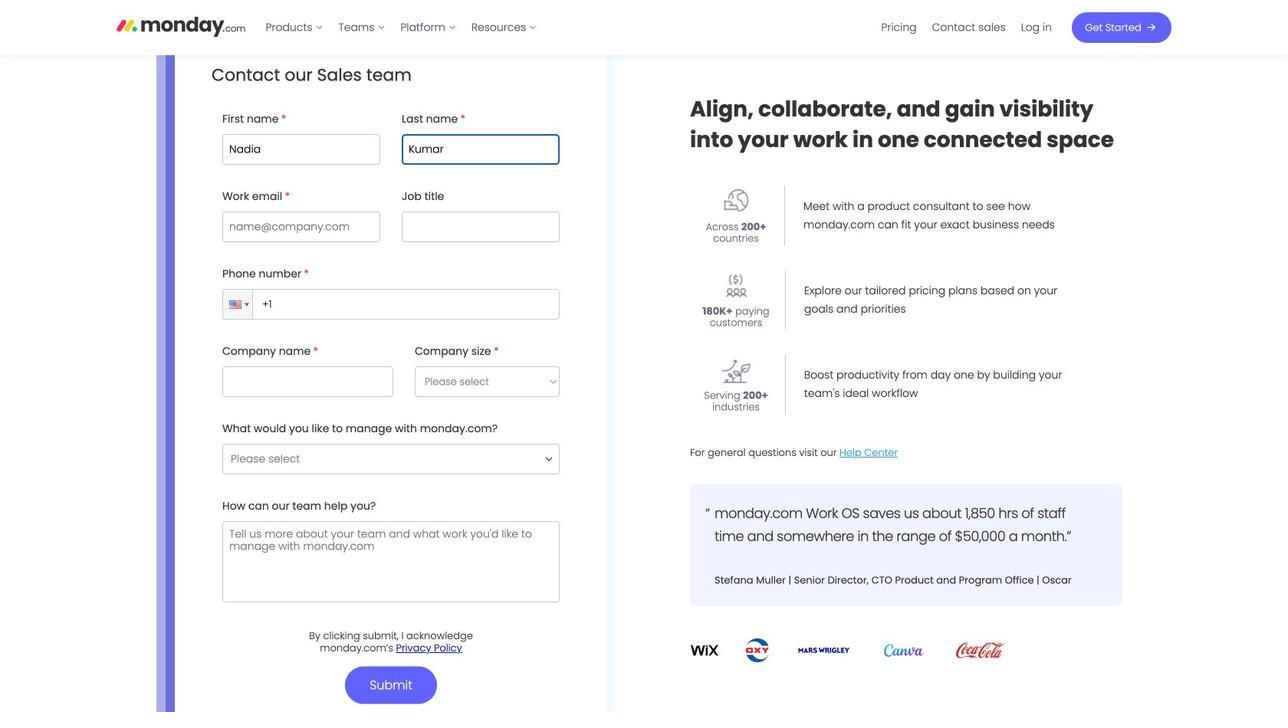 Task type: locate. For each thing, give the bounding box(es) containing it.
coca cola image
[[956, 638, 1005, 664]]

united states: + 1 image
[[245, 303, 249, 306]]

None text field
[[222, 134, 380, 165]]

name@company.com email field
[[222, 212, 380, 242]]

None text field
[[402, 134, 560, 165], [402, 212, 560, 242], [222, 367, 394, 397], [402, 134, 560, 165], [402, 212, 560, 242], [222, 367, 394, 397]]

monday.com logo image
[[117, 10, 246, 42]]

list
[[258, 0, 545, 55], [874, 0, 1060, 55]]

0 horizontal spatial list
[[258, 0, 545, 55]]

oxy image
[[744, 638, 772, 664]]

1 horizontal spatial list
[[874, 0, 1060, 55]]

industries icon image
[[722, 356, 751, 385]]

1 (702) 123-4567 telephone field
[[249, 289, 560, 320]]



Task type: vqa. For each thing, say whether or not it's contained in the screenshot.
the left list
yes



Task type: describe. For each thing, give the bounding box(es) containing it.
customers icon image
[[722, 272, 751, 300]]

countries icon image
[[722, 187, 751, 216]]

2 list from the left
[[874, 0, 1060, 55]]

Tell us more about your team and what work you'd like to manage with monday.com text field
[[222, 522, 560, 603]]

main element
[[258, 0, 1172, 55]]

mars wrigley image
[[797, 645, 852, 657]]

wix image
[[690, 638, 720, 664]]

1 list from the left
[[258, 0, 545, 55]]

canva image
[[876, 645, 932, 657]]



